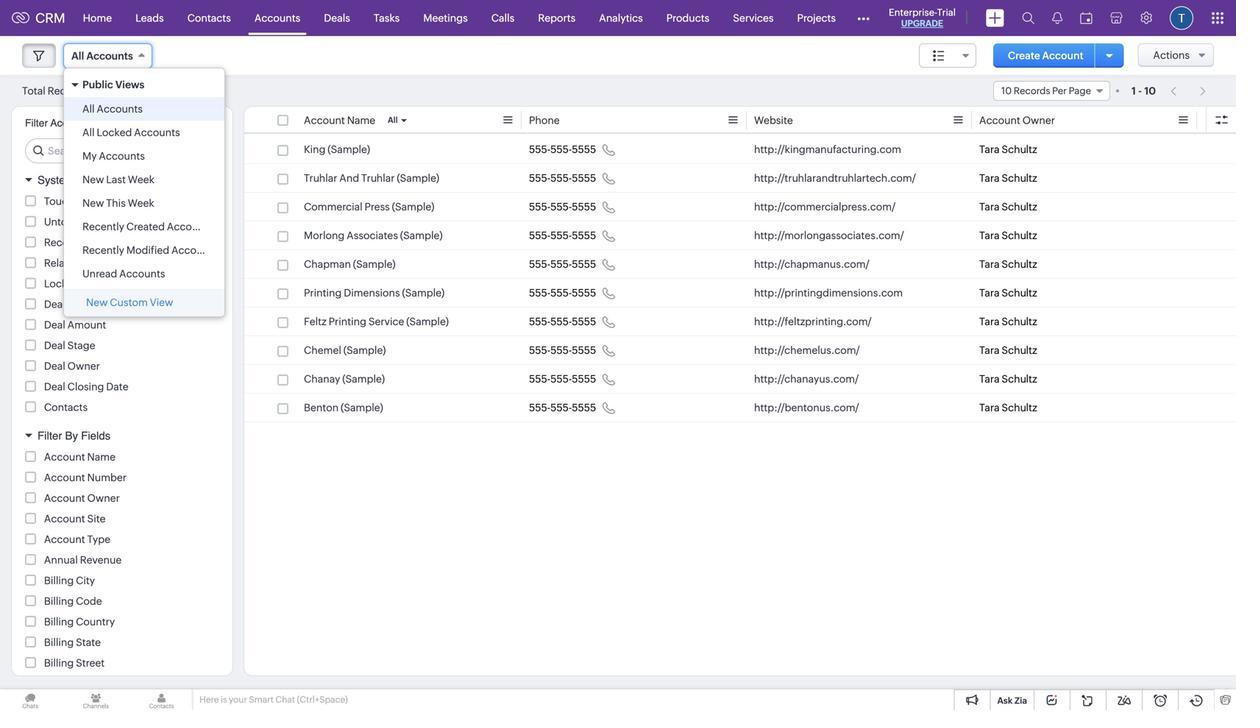 Task type: describe. For each thing, give the bounding box(es) containing it.
deal amount
[[44, 319, 106, 331]]

records for 10
[[1014, 85, 1051, 96]]

account down 10 records per page
[[980, 114, 1021, 126]]

(sample) inside truhlar and truhlar (sample) link
[[397, 172, 440, 184]]

this
[[106, 197, 126, 209]]

all locked accounts
[[82, 127, 180, 138]]

chemel
[[304, 345, 342, 356]]

site
[[87, 513, 106, 525]]

0 horizontal spatial deals
[[44, 299, 70, 310]]

deal for deal closing date
[[44, 381, 65, 393]]

2 truhlar from the left
[[362, 172, 395, 184]]

0 horizontal spatial locked
[[44, 278, 79, 290]]

tara schultz for http://morlongassociates.com/
[[980, 230, 1038, 241]]

accounts left by
[[51, 117, 93, 129]]

(ctrl+space)
[[297, 695, 348, 705]]

(sample) inside morlong associates (sample) link
[[400, 230, 443, 241]]

projects link
[[786, 0, 848, 36]]

create
[[1009, 50, 1041, 61]]

billing for billing state
[[44, 637, 74, 649]]

locked inside public views region
[[97, 127, 132, 138]]

country
[[76, 616, 115, 628]]

schultz for http://truhlarandtruhlartech.com/
[[1002, 172, 1038, 184]]

billing city
[[44, 575, 95, 587]]

touched records
[[44, 195, 128, 207]]

http://chapmanus.com/ link
[[755, 257, 870, 272]]

new last week
[[82, 174, 155, 186]]

crm
[[35, 10, 65, 26]]

accounts right created
[[167, 221, 213, 233]]

touched
[[44, 195, 86, 207]]

billing for billing country
[[44, 616, 74, 628]]

commercial press (sample)
[[304, 201, 435, 213]]

Other Modules field
[[848, 6, 880, 30]]

10 for total records 10
[[89, 86, 100, 97]]

recently for recently created accounts
[[82, 221, 124, 233]]

smart
[[249, 695, 274, 705]]

recently modified accounts
[[82, 244, 218, 256]]

untouched records
[[44, 216, 139, 228]]

account down by at left bottom
[[44, 451, 85, 463]]

type
[[87, 534, 110, 546]]

all left by
[[82, 127, 95, 138]]

street
[[76, 657, 105, 669]]

new custom view link
[[64, 290, 225, 317]]

0 horizontal spatial account owner
[[44, 493, 120, 504]]

tara for http://chemelus.com/
[[980, 345, 1000, 356]]

modified
[[126, 244, 169, 256]]

All Accounts field
[[63, 43, 152, 68]]

account up account site
[[44, 493, 85, 504]]

deal for deal owner
[[44, 360, 65, 372]]

schultz for http://bentonus.com/
[[1002, 402, 1038, 414]]

enterprise-trial upgrade
[[889, 7, 956, 28]]

morlong associates (sample)
[[304, 230, 443, 241]]

records for untouched
[[100, 216, 139, 228]]

(sample) inside printing dimensions (sample) link
[[402, 287, 445, 299]]

schultz for http://morlongassociates.com/
[[1002, 230, 1038, 241]]

deal for deal stage
[[44, 340, 65, 352]]

all inside "all accounts" field
[[71, 50, 84, 62]]

new for new this week
[[82, 197, 104, 209]]

reports
[[538, 12, 576, 24]]

products link
[[655, 0, 722, 36]]

billing state
[[44, 637, 101, 649]]

schultz for http://commercialpress.com/
[[1002, 201, 1038, 213]]

benton
[[304, 402, 339, 414]]

meetings link
[[412, 0, 480, 36]]

http://chapmanus.com/
[[755, 258, 870, 270]]

tara schultz for http://commercialpress.com/
[[980, 201, 1038, 213]]

tara schultz for http://feltzprinting.com/
[[980, 316, 1038, 328]]

king (sample)
[[304, 144, 370, 155]]

Search text field
[[26, 139, 221, 163]]

billing for billing city
[[44, 575, 74, 587]]

zia
[[1015, 696, 1028, 706]]

calls
[[492, 12, 515, 24]]

projects
[[798, 12, 836, 24]]

http://printingdimensions.com link
[[755, 286, 903, 300]]

public views
[[82, 79, 145, 91]]

5555 for http://chanayus.com/
[[572, 373, 597, 385]]

record action
[[44, 237, 112, 248]]

home link
[[71, 0, 124, 36]]

http://chanayus.com/ link
[[755, 372, 859, 387]]

555-555-5555 for truhlar and truhlar (sample)
[[529, 172, 597, 184]]

http://commercialpress.com/ link
[[755, 200, 896, 214]]

name for account number
[[87, 451, 116, 463]]

account up annual
[[44, 534, 85, 546]]

tara for http://chanayus.com/
[[980, 373, 1000, 385]]

create menu element
[[978, 0, 1014, 36]]

per
[[1053, 85, 1068, 96]]

accounts up by
[[97, 103, 143, 115]]

account type
[[44, 534, 110, 546]]

chanay
[[304, 373, 340, 385]]

contacts inside "link"
[[187, 12, 231, 24]]

schultz for http://kingmanufacturing.com
[[1002, 144, 1038, 155]]

new this week
[[82, 197, 154, 209]]

10 Records Per Page field
[[994, 81, 1111, 101]]

press
[[365, 201, 390, 213]]

week for new last week
[[128, 174, 155, 186]]

chapman
[[304, 258, 351, 270]]

signals element
[[1044, 0, 1072, 36]]

analytics link
[[588, 0, 655, 36]]

all down the public
[[82, 103, 95, 115]]

billing for billing code
[[44, 596, 74, 607]]

http://kingmanufacturing.com
[[755, 144, 902, 155]]

filter for filter by fields
[[38, 430, 62, 442]]

my accounts
[[82, 150, 145, 162]]

tara schultz for http://bentonus.com/
[[980, 402, 1038, 414]]

2 vertical spatial owner
[[87, 493, 120, 504]]

views
[[115, 79, 145, 91]]

filter by fields button
[[12, 423, 233, 449]]

profile image
[[1171, 6, 1194, 30]]

(sample) inside feltz printing service (sample) link
[[407, 316, 449, 328]]

unread
[[82, 268, 117, 280]]

revenue
[[80, 554, 122, 566]]

actions
[[1154, 49, 1190, 61]]

public
[[82, 79, 113, 91]]

filter by fields
[[38, 430, 111, 442]]

1
[[1132, 85, 1137, 97]]

555-555-5555 for chemel (sample)
[[529, 345, 597, 356]]

5555 for http://morlongassociates.com/
[[572, 230, 597, 241]]

http://feltzprinting.com/
[[755, 316, 872, 328]]

all accounts inside "all accounts" field
[[71, 50, 133, 62]]

5555 for http://kingmanufacturing.com
[[572, 144, 597, 155]]

new custom view
[[86, 297, 173, 308]]

feltz printing service (sample) link
[[304, 314, 449, 329]]

amount
[[67, 319, 106, 331]]

signals image
[[1053, 12, 1063, 24]]

filter accounts by
[[25, 117, 106, 129]]

records for touched
[[88, 195, 128, 207]]

555-555-5555 for king (sample)
[[529, 144, 597, 155]]

tara for http://feltzprinting.com/
[[980, 316, 1000, 328]]

by
[[95, 117, 106, 129]]

5555 for http://chapmanus.com/
[[572, 258, 597, 270]]

tara for http://chapmanus.com/
[[980, 258, 1000, 270]]

tara for http://truhlarandtruhlartech.com/
[[980, 172, 1000, 184]]

tara for http://printingdimensions.com
[[980, 287, 1000, 299]]

555-555-5555 for chapman (sample)
[[529, 258, 597, 270]]

tara for http://morlongassociates.com/
[[980, 230, 1000, 241]]

date
[[106, 381, 129, 393]]

5555 for http://feltzprinting.com/
[[572, 316, 597, 328]]

(sample) inside king (sample) link
[[328, 144, 370, 155]]

crm link
[[12, 10, 65, 26]]

view
[[150, 297, 173, 308]]

king (sample) link
[[304, 142, 370, 157]]

tasks
[[374, 12, 400, 24]]

accounts up search text field
[[134, 127, 180, 138]]

benton (sample) link
[[304, 401, 383, 415]]



Task type: vqa. For each thing, say whether or not it's contained in the screenshot.
topmost Filter
yes



Task type: locate. For each thing, give the bounding box(es) containing it.
(sample) down the chanay (sample) link in the left of the page
[[341, 402, 383, 414]]

5555 for http://printingdimensions.com
[[572, 287, 597, 299]]

recently
[[82, 221, 124, 233], [82, 244, 124, 256]]

10 tara from the top
[[980, 402, 1000, 414]]

1 vertical spatial account name
[[44, 451, 116, 463]]

untouched
[[44, 216, 98, 228]]

1 horizontal spatial truhlar
[[362, 172, 395, 184]]

schultz for http://feltzprinting.com/
[[1002, 316, 1038, 328]]

services link
[[722, 0, 786, 36]]

all accounts inside public views region
[[82, 103, 143, 115]]

(sample) down feltz printing service (sample) link
[[344, 345, 386, 356]]

1 recently from the top
[[82, 221, 124, 233]]

owner down 10 records per page
[[1023, 114, 1056, 126]]

recently up related records action
[[82, 244, 124, 256]]

2 555-555-5555 from the top
[[529, 172, 597, 184]]

printing down chapman
[[304, 287, 342, 299]]

schultz for http://chemelus.com/
[[1002, 345, 1038, 356]]

tara schultz for http://printingdimensions.com
[[980, 287, 1038, 299]]

commercial
[[304, 201, 363, 213]]

all up truhlar and truhlar (sample)
[[388, 116, 398, 125]]

account number
[[44, 472, 127, 484]]

1 5555 from the top
[[572, 144, 597, 155]]

accounts inside field
[[86, 50, 133, 62]]

0 horizontal spatial name
[[87, 451, 116, 463]]

billing down billing state
[[44, 657, 74, 669]]

upgrade
[[902, 18, 944, 28]]

3 tara from the top
[[980, 201, 1000, 213]]

account name for account number
[[44, 451, 116, 463]]

7 5555 from the top
[[572, 316, 597, 328]]

truhlar up press
[[362, 172, 395, 184]]

action up related records action
[[81, 237, 112, 248]]

billing up billing state
[[44, 616, 74, 628]]

3 5555 from the top
[[572, 201, 597, 213]]

0 vertical spatial owner
[[1023, 114, 1056, 126]]

locked up search text field
[[97, 127, 132, 138]]

3 billing from the top
[[44, 616, 74, 628]]

http://feltzprinting.com/ link
[[755, 314, 872, 329]]

account name up king (sample)
[[304, 114, 376, 126]]

row group
[[244, 135, 1237, 423]]

chats image
[[0, 690, 61, 710]]

10
[[1145, 85, 1157, 97], [1002, 85, 1012, 96], [89, 86, 100, 97]]

1 vertical spatial locked
[[44, 278, 79, 290]]

0 horizontal spatial action
[[81, 237, 112, 248]]

4 schultz from the top
[[1002, 230, 1038, 241]]

http://commercialpress.com/
[[755, 201, 896, 213]]

is
[[221, 695, 227, 705]]

new for new custom view
[[86, 297, 108, 308]]

tara schultz for http://chapmanus.com/
[[980, 258, 1038, 270]]

related
[[44, 257, 81, 269]]

8 tara schultz from the top
[[980, 345, 1038, 356]]

all up the public
[[71, 50, 84, 62]]

http://bentonus.com/ link
[[755, 401, 860, 415]]

1 billing from the top
[[44, 575, 74, 587]]

billing down annual
[[44, 575, 74, 587]]

2 deal from the top
[[44, 340, 65, 352]]

1 vertical spatial account owner
[[44, 493, 120, 504]]

trial
[[938, 7, 956, 18]]

(sample) inside chapman (sample) link
[[353, 258, 396, 270]]

10 for 1 - 10
[[1145, 85, 1157, 97]]

schultz for http://chapmanus.com/
[[1002, 258, 1038, 270]]

week
[[128, 174, 155, 186], [128, 197, 154, 209]]

(sample) right associates
[[400, 230, 443, 241]]

10 inside total records 10
[[89, 86, 100, 97]]

all accounts up the public
[[71, 50, 133, 62]]

7 tara schultz from the top
[[980, 316, 1038, 328]]

(sample) right press
[[392, 201, 435, 213]]

3 tara schultz from the top
[[980, 201, 1038, 213]]

contacts link
[[176, 0, 243, 36]]

(sample) right service
[[407, 316, 449, 328]]

1 horizontal spatial contacts
[[187, 12, 231, 24]]

7 tara from the top
[[980, 316, 1000, 328]]

truhlar
[[304, 172, 338, 184], [362, 172, 395, 184]]

1 tara schultz from the top
[[980, 144, 1038, 155]]

1 horizontal spatial locked
[[97, 127, 132, 138]]

1 tara from the top
[[980, 144, 1000, 155]]

contacts down closing
[[44, 402, 88, 413]]

9 5555 from the top
[[572, 373, 597, 385]]

deal for deal amount
[[44, 319, 65, 331]]

filter left by at left bottom
[[38, 430, 62, 442]]

http://bentonus.com/
[[755, 402, 860, 414]]

custom
[[110, 297, 148, 308]]

printing inside feltz printing service (sample) link
[[329, 316, 367, 328]]

name up king (sample)
[[347, 114, 376, 126]]

leads link
[[124, 0, 176, 36]]

1 vertical spatial week
[[128, 197, 154, 209]]

7 schultz from the top
[[1002, 316, 1038, 328]]

1 vertical spatial contacts
[[44, 402, 88, 413]]

filter for filter accounts by
[[25, 117, 48, 129]]

6 tara from the top
[[980, 287, 1000, 299]]

filter down total
[[25, 117, 48, 129]]

action down modified at the top of page
[[124, 257, 156, 269]]

and
[[340, 172, 359, 184]]

billing up billing street
[[44, 637, 74, 649]]

accounts
[[255, 12, 301, 24], [86, 50, 133, 62], [97, 103, 143, 115], [51, 117, 93, 129], [134, 127, 180, 138], [99, 150, 145, 162], [167, 221, 213, 233], [172, 244, 218, 256], [119, 268, 165, 280]]

annual revenue
[[44, 554, 122, 566]]

printing inside printing dimensions (sample) link
[[304, 287, 342, 299]]

search element
[[1014, 0, 1044, 36]]

analytics
[[599, 12, 643, 24]]

system defined filters
[[38, 174, 149, 187]]

1 truhlar from the left
[[304, 172, 338, 184]]

4 5555 from the top
[[572, 230, 597, 241]]

555-555-5555 for benton (sample)
[[529, 402, 597, 414]]

records down new this week
[[100, 216, 139, 228]]

account inside button
[[1043, 50, 1084, 61]]

5 schultz from the top
[[1002, 258, 1038, 270]]

week right last
[[128, 174, 155, 186]]

schultz for http://printingdimensions.com
[[1002, 287, 1038, 299]]

records down record action
[[83, 257, 122, 269]]

filter inside dropdown button
[[38, 430, 62, 442]]

(sample) down chemel (sample)
[[343, 373, 385, 385]]

2 horizontal spatial 10
[[1145, 85, 1157, 97]]

0 vertical spatial filter
[[25, 117, 48, 129]]

0 vertical spatial action
[[81, 237, 112, 248]]

king
[[304, 144, 326, 155]]

billing down billing city on the bottom left of the page
[[44, 596, 74, 607]]

3 555-555-5555 from the top
[[529, 201, 597, 213]]

code
[[76, 596, 102, 607]]

0 vertical spatial deals
[[324, 12, 350, 24]]

account owner down the account number
[[44, 493, 120, 504]]

contacts right the leads
[[187, 12, 231, 24]]

4 tara from the top
[[980, 230, 1000, 241]]

(sample) inside the chanay (sample) link
[[343, 373, 385, 385]]

0 vertical spatial account name
[[304, 114, 376, 126]]

morlong associates (sample) link
[[304, 228, 443, 243]]

unread accounts
[[82, 268, 165, 280]]

record
[[44, 237, 79, 248]]

account left number
[[44, 472, 85, 484]]

1 horizontal spatial name
[[347, 114, 376, 126]]

account name up the account number
[[44, 451, 116, 463]]

1 schultz from the top
[[1002, 144, 1038, 155]]

1 555-555-5555 from the top
[[529, 144, 597, 155]]

0 vertical spatial new
[[82, 174, 104, 186]]

1 horizontal spatial deals
[[324, 12, 350, 24]]

0 vertical spatial recently
[[82, 221, 124, 233]]

6 tara schultz from the top
[[980, 287, 1038, 299]]

http://chemelus.com/
[[755, 345, 860, 356]]

chemel (sample)
[[304, 345, 386, 356]]

10 down create
[[1002, 85, 1012, 96]]

records for total
[[48, 85, 87, 97]]

0 horizontal spatial 10
[[89, 86, 100, 97]]

recently down this at the left of page
[[82, 221, 124, 233]]

2 5555 from the top
[[572, 172, 597, 184]]

8 5555 from the top
[[572, 345, 597, 356]]

channels image
[[66, 690, 126, 710]]

public views button
[[64, 72, 225, 97]]

1 vertical spatial owner
[[67, 360, 100, 372]]

(sample) up commercial press (sample) link
[[397, 172, 440, 184]]

9 tara from the top
[[980, 373, 1000, 385]]

5 555-555-5555 from the top
[[529, 258, 597, 270]]

1 horizontal spatial 10
[[1002, 85, 1012, 96]]

0 horizontal spatial truhlar
[[304, 172, 338, 184]]

owner down number
[[87, 493, 120, 504]]

8 tara from the top
[[980, 345, 1000, 356]]

10 inside field
[[1002, 85, 1012, 96]]

7 555-555-5555 from the top
[[529, 316, 597, 328]]

6 555-555-5555 from the top
[[529, 287, 597, 299]]

None field
[[920, 43, 977, 68]]

tara for http://kingmanufacturing.com
[[980, 144, 1000, 155]]

contacts image
[[131, 690, 192, 710]]

create menu image
[[987, 9, 1005, 27]]

0 vertical spatial printing
[[304, 287, 342, 299]]

5555 for http://bentonus.com/
[[572, 402, 597, 414]]

4 deal from the top
[[44, 381, 65, 393]]

5555 for http://truhlarandtruhlartech.com/
[[572, 172, 597, 184]]

page
[[1069, 85, 1092, 96]]

recently created accounts
[[82, 221, 213, 233]]

by
[[65, 430, 78, 442]]

accounts right modified at the top of page
[[172, 244, 218, 256]]

printing dimensions (sample)
[[304, 287, 445, 299]]

1 vertical spatial recently
[[82, 244, 124, 256]]

tara schultz for http://chanayus.com/
[[980, 373, 1038, 385]]

ask zia
[[998, 696, 1028, 706]]

1 vertical spatial new
[[82, 197, 104, 209]]

(sample)
[[328, 144, 370, 155], [397, 172, 440, 184], [392, 201, 435, 213], [400, 230, 443, 241], [353, 258, 396, 270], [402, 287, 445, 299], [407, 316, 449, 328], [344, 345, 386, 356], [343, 373, 385, 385], [341, 402, 383, 414]]

555-555-5555 for morlong associates (sample)
[[529, 230, 597, 241]]

billing for billing street
[[44, 657, 74, 669]]

1 vertical spatial action
[[124, 257, 156, 269]]

schultz
[[1002, 144, 1038, 155], [1002, 172, 1038, 184], [1002, 201, 1038, 213], [1002, 230, 1038, 241], [1002, 258, 1038, 270], [1002, 287, 1038, 299], [1002, 316, 1038, 328], [1002, 345, 1038, 356], [1002, 373, 1038, 385], [1002, 402, 1038, 414]]

filter
[[25, 117, 48, 129], [38, 430, 62, 442]]

4 555-555-5555 from the top
[[529, 230, 597, 241]]

row group containing king (sample)
[[244, 135, 1237, 423]]

records up filter accounts by
[[48, 85, 87, 97]]

3 deal from the top
[[44, 360, 65, 372]]

printing up chemel (sample) link at the left
[[329, 316, 367, 328]]

555-555-5555 for commercial press (sample)
[[529, 201, 597, 213]]

1 deal from the top
[[44, 319, 65, 331]]

3 schultz from the top
[[1002, 201, 1038, 213]]

new up amount
[[86, 297, 108, 308]]

meetings
[[424, 12, 468, 24]]

10 schultz from the top
[[1002, 402, 1038, 414]]

deal stage
[[44, 340, 95, 352]]

records down last
[[88, 195, 128, 207]]

your
[[229, 695, 247, 705]]

0 vertical spatial contacts
[[187, 12, 231, 24]]

navigation
[[1164, 80, 1215, 102]]

search image
[[1023, 12, 1035, 24]]

calls link
[[480, 0, 527, 36]]

1 vertical spatial printing
[[329, 316, 367, 328]]

billing
[[44, 575, 74, 587], [44, 596, 74, 607], [44, 616, 74, 628], [44, 637, 74, 649], [44, 657, 74, 669]]

filters
[[119, 174, 149, 187]]

1 vertical spatial name
[[87, 451, 116, 463]]

4 tara schultz from the top
[[980, 230, 1038, 241]]

records inside field
[[1014, 85, 1051, 96]]

action
[[81, 237, 112, 248], [124, 257, 156, 269]]

account up per
[[1043, 50, 1084, 61]]

schultz for http://chanayus.com/
[[1002, 373, 1038, 385]]

profile element
[[1162, 0, 1203, 36]]

closing
[[67, 381, 104, 393]]

9 schultz from the top
[[1002, 373, 1038, 385]]

week up created
[[128, 197, 154, 209]]

(sample) up and
[[328, 144, 370, 155]]

chemel (sample) link
[[304, 343, 386, 358]]

2 recently from the top
[[82, 244, 124, 256]]

system defined filters button
[[12, 167, 233, 193]]

feltz printing service (sample)
[[304, 316, 449, 328]]

2 schultz from the top
[[1002, 172, 1038, 184]]

size image
[[934, 49, 945, 63]]

records for related
[[83, 257, 122, 269]]

contacts
[[187, 12, 231, 24], [44, 402, 88, 413]]

6 5555 from the top
[[572, 287, 597, 299]]

week for new this week
[[128, 197, 154, 209]]

create account button
[[994, 43, 1099, 68]]

8 555-555-5555 from the top
[[529, 345, 597, 356]]

5 5555 from the top
[[572, 258, 597, 270]]

0 vertical spatial all accounts
[[71, 50, 133, 62]]

account site
[[44, 513, 106, 525]]

chanay (sample)
[[304, 373, 385, 385]]

2 billing from the top
[[44, 596, 74, 607]]

website
[[755, 114, 793, 126]]

commercial press (sample) link
[[304, 200, 435, 214]]

10 tara schultz from the top
[[980, 402, 1038, 414]]

555-555-5555 for chanay (sample)
[[529, 373, 597, 385]]

0 vertical spatial account owner
[[980, 114, 1056, 126]]

1 horizontal spatial account owner
[[980, 114, 1056, 126]]

2 week from the top
[[128, 197, 154, 209]]

1 vertical spatial all accounts
[[82, 103, 143, 115]]

deals up deal amount
[[44, 299, 70, 310]]

new for new last week
[[82, 174, 104, 186]]

5 tara from the top
[[980, 258, 1000, 270]]

0 horizontal spatial account name
[[44, 451, 116, 463]]

account up account type
[[44, 513, 85, 525]]

8 schultz from the top
[[1002, 345, 1038, 356]]

4 billing from the top
[[44, 637, 74, 649]]

0 vertical spatial locked
[[97, 127, 132, 138]]

http://kingmanufacturing.com link
[[755, 142, 902, 157]]

stage
[[67, 340, 95, 352]]

9 tara schultz from the top
[[980, 373, 1038, 385]]

tara schultz for http://truhlarandtruhlartech.com/
[[980, 172, 1038, 184]]

account owner down 10 records per page
[[980, 114, 1056, 126]]

chapman (sample)
[[304, 258, 396, 270]]

1 vertical spatial filter
[[38, 430, 62, 442]]

tara for http://bentonus.com/
[[980, 402, 1000, 414]]

all accounts
[[71, 50, 133, 62], [82, 103, 143, 115]]

deal down deal owner
[[44, 381, 65, 393]]

account name for all
[[304, 114, 376, 126]]

account name
[[304, 114, 376, 126], [44, 451, 116, 463]]

1 horizontal spatial action
[[124, 257, 156, 269]]

1 - 10
[[1132, 85, 1157, 97]]

accounts up public views
[[86, 50, 133, 62]]

tara schultz for http://chemelus.com/
[[980, 345, 1038, 356]]

calendar image
[[1081, 12, 1093, 24]]

recently for recently modified accounts
[[82, 244, 124, 256]]

1 horizontal spatial account name
[[304, 114, 376, 126]]

555-555-5555 for feltz printing service (sample)
[[529, 316, 597, 328]]

1 vertical spatial deals
[[44, 299, 70, 310]]

(sample) inside commercial press (sample) link
[[392, 201, 435, 213]]

5555 for http://commercialpress.com/
[[572, 201, 597, 213]]

truhlar left and
[[304, 172, 338, 184]]

0 vertical spatial week
[[128, 174, 155, 186]]

2 tara schultz from the top
[[980, 172, 1038, 184]]

9 555-555-5555 from the top
[[529, 373, 597, 385]]

0 horizontal spatial contacts
[[44, 402, 88, 413]]

(sample) up service
[[402, 287, 445, 299]]

6 schultz from the top
[[1002, 287, 1038, 299]]

truhlar and truhlar (sample) link
[[304, 171, 440, 186]]

tara schultz
[[980, 144, 1038, 155], [980, 172, 1038, 184], [980, 201, 1038, 213], [980, 230, 1038, 241], [980, 258, 1038, 270], [980, 287, 1038, 299], [980, 316, 1038, 328], [980, 345, 1038, 356], [980, 373, 1038, 385], [980, 402, 1038, 414]]

accounts left deals link
[[255, 12, 301, 24]]

annual
[[44, 554, 78, 566]]

2 vertical spatial new
[[86, 297, 108, 308]]

2 tara from the top
[[980, 172, 1000, 184]]

created
[[126, 221, 165, 233]]

state
[[76, 637, 101, 649]]

10 up by
[[89, 86, 100, 97]]

0 vertical spatial name
[[347, 114, 376, 126]]

10 5555 from the top
[[572, 402, 597, 414]]

5555 for http://chemelus.com/
[[572, 345, 597, 356]]

10 right -
[[1145, 85, 1157, 97]]

owner up closing
[[67, 360, 100, 372]]

account up the king on the left top of the page
[[304, 114, 345, 126]]

tara for http://commercialpress.com/
[[980, 201, 1000, 213]]

10 555-555-5555 from the top
[[529, 402, 597, 414]]

(sample) up printing dimensions (sample)
[[353, 258, 396, 270]]

(sample) inside benton (sample) link
[[341, 402, 383, 414]]

chanay (sample) link
[[304, 372, 385, 387]]

tara schultz for http://kingmanufacturing.com
[[980, 144, 1038, 155]]

leads
[[136, 12, 164, 24]]

public views region
[[64, 97, 225, 286]]

555-555-5555 for printing dimensions (sample)
[[529, 287, 597, 299]]

records left per
[[1014, 85, 1051, 96]]

accounts up new last week at the left top of page
[[99, 150, 145, 162]]

accounts down modified at the top of page
[[119, 268, 165, 280]]

truhlar and truhlar (sample)
[[304, 172, 440, 184]]

phone
[[529, 114, 560, 126]]

deal up 'deal stage' on the left of the page
[[44, 319, 65, 331]]

http://printingdimensions.com
[[755, 287, 903, 299]]

account owner
[[980, 114, 1056, 126], [44, 493, 120, 504]]

5 billing from the top
[[44, 657, 74, 669]]

name up number
[[87, 451, 116, 463]]

deals left tasks
[[324, 12, 350, 24]]

deal left the stage
[[44, 340, 65, 352]]

deal down 'deal stage' on the left of the page
[[44, 360, 65, 372]]

locked down related
[[44, 278, 79, 290]]

5 tara schultz from the top
[[980, 258, 1038, 270]]

(sample) inside chemel (sample) link
[[344, 345, 386, 356]]

deal closing date
[[44, 381, 129, 393]]

1 week from the top
[[128, 174, 155, 186]]

new left last
[[82, 174, 104, 186]]

all accounts up by
[[82, 103, 143, 115]]

new up untouched records
[[82, 197, 104, 209]]

name for all
[[347, 114, 376, 126]]



